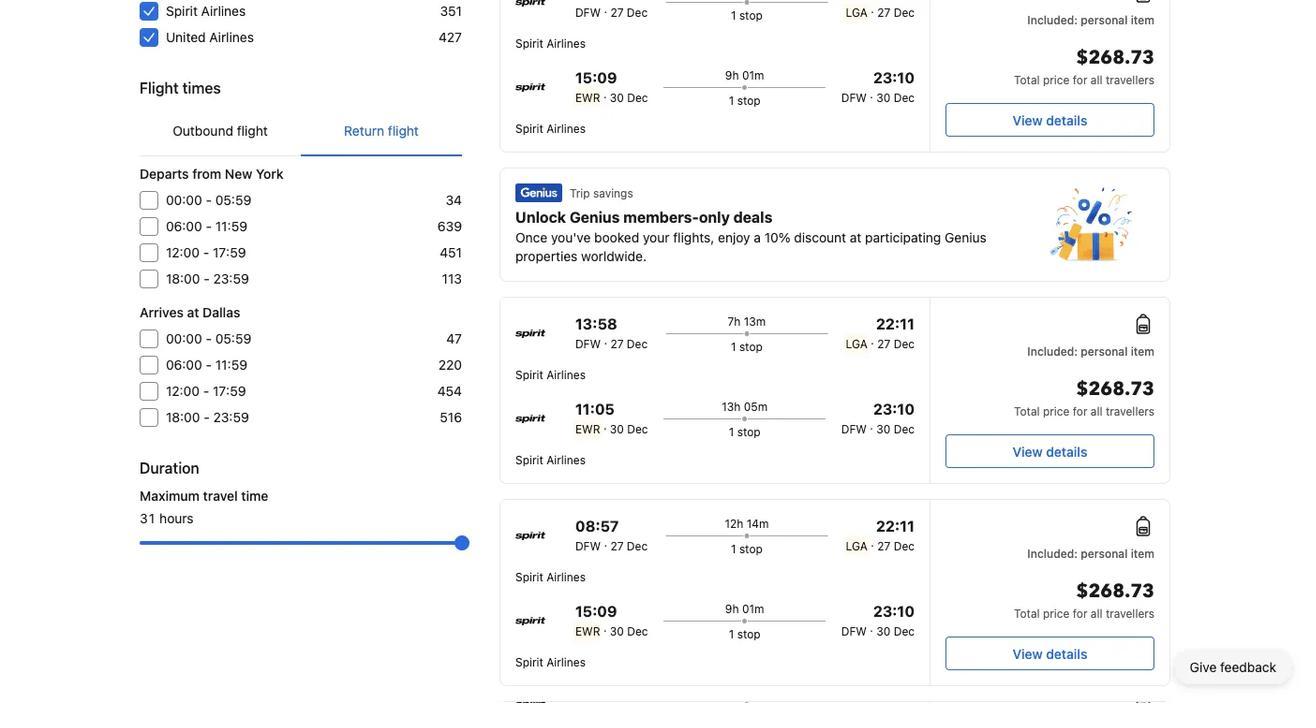 Task type: describe. For each thing, give the bounding box(es) containing it.
01m for 08:57
[[742, 603, 764, 616]]

outbound
[[173, 123, 233, 139]]

06:00 - 11:59 for from
[[166, 219, 247, 234]]

dec inside 08:57 dfw . 27 dec
[[627, 540, 648, 553]]

flight for return flight
[[388, 123, 419, 139]]

once
[[516, 230, 548, 246]]

01m for dfw
[[742, 68, 764, 82]]

11:59 for dallas
[[215, 358, 247, 373]]

flight times
[[140, 79, 221, 97]]

flight for outbound flight
[[237, 123, 268, 139]]

total for 13:58
[[1014, 405, 1040, 418]]

total for 08:57
[[1014, 607, 1040, 620]]

give feedback button
[[1175, 651, 1292, 685]]

08:57
[[575, 518, 619, 536]]

08:57 dfw . 27 dec
[[575, 518, 648, 553]]

23:10 for 13:58
[[873, 401, 915, 419]]

included: for 08:57
[[1028, 547, 1078, 561]]

worldwide.
[[581, 249, 647, 264]]

personal for 08:57
[[1081, 547, 1128, 561]]

lga inside the lga . 27 dec
[[846, 6, 868, 19]]

dec inside dfw . 27 dec
[[627, 6, 648, 19]]

all for 08:57
[[1091, 607, 1103, 620]]

departs
[[140, 166, 189, 182]]

$268.73 total price for all travellers for 08:57
[[1014, 579, 1155, 620]]

14m
[[747, 517, 769, 531]]

included: personal item for 13:58
[[1028, 345, 1155, 358]]

included: personal item for 08:57
[[1028, 547, 1155, 561]]

47
[[446, 331, 462, 347]]

1 23:10 dfw . 30 dec from the top
[[841, 69, 915, 104]]

tab list containing outbound flight
[[140, 107, 462, 157]]

lga . 27 dec
[[846, 2, 915, 19]]

9h 01m for 08:57
[[725, 603, 764, 616]]

0 horizontal spatial genius
[[570, 209, 620, 226]]

1 view details from the top
[[1013, 112, 1088, 128]]

dec inside 11:05 ewr . 30 dec
[[627, 423, 648, 436]]

$268.73 for 13:58
[[1076, 377, 1155, 403]]

12h 14m
[[725, 517, 769, 531]]

trip
[[570, 187, 590, 200]]

dfw inside 13:58 dfw . 27 dec
[[575, 337, 601, 351]]

13:58 dfw . 27 dec
[[575, 315, 648, 351]]

return flight
[[344, 123, 419, 139]]

13m
[[744, 315, 766, 328]]

trip savings
[[570, 187, 633, 200]]

hours
[[159, 511, 194, 527]]

your
[[643, 230, 670, 246]]

9h for dfw
[[725, 68, 739, 82]]

05:59 for dallas
[[215, 331, 252, 347]]

11:59 for new
[[215, 219, 247, 234]]

only
[[699, 209, 730, 226]]

27 inside dfw . 27 dec
[[611, 6, 624, 19]]

1 personal from the top
[[1081, 13, 1128, 26]]

23:10 dfw . 30 dec for 08:57
[[841, 603, 915, 638]]

- for 34
[[206, 193, 212, 208]]

unlock
[[516, 209, 566, 226]]

ewr for 13:58
[[575, 423, 600, 436]]

31
[[140, 511, 156, 527]]

dallas
[[203, 305, 240, 321]]

13:58
[[575, 315, 617, 333]]

220
[[438, 358, 462, 373]]

1 item from the top
[[1131, 13, 1155, 26]]

view for 13:58
[[1013, 444, 1043, 460]]

10%
[[765, 230, 791, 246]]

454
[[438, 384, 462, 399]]

. inside 08:57 dfw . 27 dec
[[604, 536, 607, 549]]

view details for 13:58
[[1013, 444, 1088, 460]]

flights,
[[673, 230, 715, 246]]

maximum travel time 31 hours
[[140, 489, 268, 527]]

view details for 08:57
[[1013, 647, 1088, 662]]

united
[[166, 30, 206, 45]]

15:09 ewr . 30 dec for 08:57
[[575, 603, 648, 638]]

00:00 - 05:59 for from
[[166, 193, 252, 208]]

york
[[256, 166, 284, 182]]

details for 08:57
[[1046, 647, 1088, 662]]

11:05
[[575, 401, 615, 419]]

times
[[182, 79, 221, 97]]

- for 451
[[203, 245, 209, 261]]

1 23:10 from the top
[[873, 69, 915, 87]]

participating
[[865, 230, 941, 246]]

a
[[754, 230, 761, 246]]

11:05 ewr . 30 dec
[[575, 401, 648, 436]]

516
[[440, 410, 462, 426]]

return
[[344, 123, 384, 139]]

9h 01m for dfw
[[725, 68, 764, 82]]

$268.73 for 08:57
[[1076, 579, 1155, 605]]

27 inside 08:57 dfw . 27 dec
[[611, 540, 624, 553]]

17:59 for new
[[213, 245, 246, 261]]

. inside 11:05 ewr . 30 dec
[[604, 419, 607, 432]]

price for 13:58
[[1043, 405, 1070, 418]]

00:00 - 05:59 for at
[[166, 331, 252, 347]]

7h 13m
[[728, 315, 766, 328]]

arrives at dallas
[[140, 305, 240, 321]]

. inside dfw . 27 dec
[[604, 2, 607, 15]]

members-
[[624, 209, 699, 226]]

0 horizontal spatial at
[[187, 305, 199, 321]]

dfw inside dfw . 27 dec
[[575, 6, 601, 19]]

travellers for 13:58
[[1106, 405, 1155, 418]]

you've
[[551, 230, 591, 246]]

00:00 for departs
[[166, 193, 202, 208]]

travellers for 08:57
[[1106, 607, 1155, 620]]

13h 05m
[[722, 400, 768, 413]]

arrives
[[140, 305, 184, 321]]

unlock genius members-only deals once you've booked your flights, enjoy a 10% discount at participating genius properties worldwide.
[[516, 209, 987, 264]]

27 inside 13:58 dfw . 27 dec
[[611, 337, 624, 351]]

18:00 - 23:59 for from
[[166, 271, 249, 287]]

ewr for 08:57
[[575, 625, 600, 638]]



Task type: vqa. For each thing, say whether or not it's contained in the screenshot.
at within the Unlock Genius members-only deals Once you've booked your flights, enjoy a 10% discount at participating Genius properties worldwide.
yes



Task type: locate. For each thing, give the bounding box(es) containing it.
2 05:59 from the top
[[215, 331, 252, 347]]

3 view details button from the top
[[946, 637, 1155, 671]]

1 vertical spatial 9h 01m
[[725, 603, 764, 616]]

1 flight from the left
[[237, 123, 268, 139]]

18:00 up duration
[[166, 410, 200, 426]]

dfw inside 08:57 dfw . 27 dec
[[575, 540, 601, 553]]

.
[[604, 2, 607, 15], [871, 2, 874, 15], [604, 87, 607, 100], [870, 87, 873, 100], [604, 334, 607, 347], [871, 334, 874, 347], [604, 419, 607, 432], [870, 419, 873, 432], [604, 536, 607, 549], [871, 536, 874, 549], [604, 621, 607, 635], [870, 621, 873, 635]]

2 9h from the top
[[725, 603, 739, 616]]

genius image
[[516, 184, 562, 202], [516, 184, 562, 202], [1050, 187, 1132, 262]]

- for 113
[[204, 271, 210, 287]]

2 vertical spatial included: personal item
[[1028, 547, 1155, 561]]

0 vertical spatial 06:00
[[166, 219, 202, 234]]

price
[[1043, 73, 1070, 86], [1043, 405, 1070, 418], [1043, 607, 1070, 620]]

2 vertical spatial $268.73 total price for all travellers
[[1014, 579, 1155, 620]]

11:59 down the "new"
[[215, 219, 247, 234]]

12:00 - 17:59
[[166, 245, 246, 261], [166, 384, 246, 399]]

7h
[[728, 315, 741, 328]]

2 15:09 ewr . 30 dec from the top
[[575, 603, 648, 638]]

15:09
[[575, 69, 617, 87], [575, 603, 617, 621]]

9h 01m
[[725, 68, 764, 82], [725, 603, 764, 616]]

1 06:00 - 11:59 from the top
[[166, 219, 247, 234]]

22:11 lga . 27 dec for 13:58
[[846, 315, 915, 351]]

1 12:00 - 17:59 from the top
[[166, 245, 246, 261]]

1 horizontal spatial flight
[[388, 123, 419, 139]]

2 vertical spatial view details
[[1013, 647, 1088, 662]]

1 vertical spatial total
[[1014, 405, 1040, 418]]

outbound flight
[[173, 123, 268, 139]]

0 vertical spatial lga
[[846, 6, 868, 19]]

1 vertical spatial included: personal item
[[1028, 345, 1155, 358]]

2 01m from the top
[[742, 603, 764, 616]]

$268.73 total price for all travellers for 13:58
[[1014, 377, 1155, 418]]

1 00:00 from the top
[[166, 193, 202, 208]]

1 vertical spatial 23:10 dfw . 30 dec
[[841, 401, 915, 436]]

1 for from the top
[[1073, 73, 1088, 86]]

1 lga from the top
[[846, 6, 868, 19]]

0 vertical spatial genius
[[570, 209, 620, 226]]

1 horizontal spatial at
[[850, 230, 862, 246]]

12:00 for departs
[[166, 245, 200, 261]]

dfw . 27 dec
[[575, 2, 648, 19]]

2 11:59 from the top
[[215, 358, 247, 373]]

view
[[1013, 112, 1043, 128], [1013, 444, 1043, 460], [1013, 647, 1043, 662]]

3 details from the top
[[1046, 647, 1088, 662]]

451
[[440, 245, 462, 261]]

06:00 - 11:59 for at
[[166, 358, 247, 373]]

2 vertical spatial details
[[1046, 647, 1088, 662]]

9h for 08:57
[[725, 603, 739, 616]]

1 vertical spatial 23:10
[[873, 401, 915, 419]]

0 vertical spatial 22:11
[[876, 315, 915, 333]]

0 vertical spatial item
[[1131, 13, 1155, 26]]

item for 08:57
[[1131, 547, 1155, 561]]

0 vertical spatial 00:00
[[166, 193, 202, 208]]

2 view details from the top
[[1013, 444, 1088, 460]]

06:00 - 11:59 down dallas
[[166, 358, 247, 373]]

2 06:00 from the top
[[166, 358, 202, 373]]

0 vertical spatial 9h
[[725, 68, 739, 82]]

1 included: personal item from the top
[[1028, 13, 1155, 26]]

3 for from the top
[[1073, 607, 1088, 620]]

2 $268.73 from the top
[[1076, 377, 1155, 403]]

2 vertical spatial travellers
[[1106, 607, 1155, 620]]

22:11 lga . 27 dec
[[846, 315, 915, 351], [846, 518, 915, 553]]

0 vertical spatial included:
[[1028, 13, 1078, 26]]

22:11 lga . 27 dec for 08:57
[[846, 518, 915, 553]]

113
[[442, 271, 462, 287]]

1 horizontal spatial genius
[[945, 230, 987, 246]]

1 22:11 lga . 27 dec from the top
[[846, 315, 915, 351]]

2 18:00 - 23:59 from the top
[[166, 410, 249, 426]]

0 vertical spatial 12:00
[[166, 245, 200, 261]]

at
[[850, 230, 862, 246], [187, 305, 199, 321]]

06:00 - 11:59 down from
[[166, 219, 247, 234]]

1 vertical spatial $268.73 total price for all travellers
[[1014, 377, 1155, 418]]

2 23:10 dfw . 30 dec from the top
[[841, 401, 915, 436]]

27
[[611, 6, 624, 19], [878, 6, 891, 19], [611, 337, 624, 351], [878, 337, 891, 351], [611, 540, 624, 553], [878, 540, 891, 553]]

0 vertical spatial 18:00
[[166, 271, 200, 287]]

3 included: from the top
[[1028, 547, 1078, 561]]

12:00 up duration
[[166, 384, 200, 399]]

0 vertical spatial 23:59
[[213, 271, 249, 287]]

2 vertical spatial view
[[1013, 647, 1043, 662]]

2 00:00 - 05:59 from the top
[[166, 331, 252, 347]]

2 vertical spatial ewr
[[575, 625, 600, 638]]

1 vertical spatial 12:00 - 17:59
[[166, 384, 246, 399]]

1 vertical spatial 05:59
[[215, 331, 252, 347]]

. inside the lga . 27 dec
[[871, 2, 874, 15]]

from
[[192, 166, 221, 182]]

give
[[1190, 660, 1217, 676]]

2 vertical spatial view details button
[[946, 637, 1155, 671]]

1 vertical spatial price
[[1043, 405, 1070, 418]]

2 flight from the left
[[388, 123, 419, 139]]

06:00 for departs
[[166, 219, 202, 234]]

spirit airlines
[[166, 3, 246, 19], [516, 37, 586, 50], [516, 122, 586, 135], [516, 368, 586, 381], [516, 454, 586, 467], [516, 571, 586, 584], [516, 656, 586, 669]]

2 lga from the top
[[846, 337, 868, 351]]

15:09 ewr . 30 dec
[[575, 69, 648, 104], [575, 603, 648, 638]]

item for 13:58
[[1131, 345, 1155, 358]]

0 vertical spatial personal
[[1081, 13, 1128, 26]]

18:00 - 23:59
[[166, 271, 249, 287], [166, 410, 249, 426]]

2 17:59 from the top
[[213, 384, 246, 399]]

06:00
[[166, 219, 202, 234], [166, 358, 202, 373]]

3 view details from the top
[[1013, 647, 1088, 662]]

1 vertical spatial view details
[[1013, 444, 1088, 460]]

1 vertical spatial view details button
[[946, 435, 1155, 469]]

3 23:10 dfw . 30 dec from the top
[[841, 603, 915, 638]]

06:00 for arrives
[[166, 358, 202, 373]]

1 15:09 ewr . 30 dec from the top
[[575, 69, 648, 104]]

22:11 for 08:57
[[876, 518, 915, 536]]

9h
[[725, 68, 739, 82], [725, 603, 739, 616]]

23:10 for 08:57
[[873, 603, 915, 621]]

$268.73
[[1076, 45, 1155, 71], [1076, 377, 1155, 403], [1076, 579, 1155, 605]]

at right discount at the top of page
[[850, 230, 862, 246]]

ewr inside 11:05 ewr . 30 dec
[[575, 423, 600, 436]]

0 horizontal spatial flight
[[237, 123, 268, 139]]

dec inside 13:58 dfw . 27 dec
[[627, 337, 648, 351]]

1 vertical spatial 12:00
[[166, 384, 200, 399]]

3 lga from the top
[[846, 540, 868, 553]]

0 vertical spatial 12:00 - 17:59
[[166, 245, 246, 261]]

23:59 for new
[[213, 271, 249, 287]]

0 vertical spatial 11:59
[[215, 219, 247, 234]]

1 view details button from the top
[[946, 103, 1155, 137]]

2 vertical spatial personal
[[1081, 547, 1128, 561]]

1 $268.73 total price for all travellers from the top
[[1014, 45, 1155, 86]]

0 vertical spatial view details
[[1013, 112, 1088, 128]]

17:59 for dallas
[[213, 384, 246, 399]]

15:09 down 08:57 dfw . 27 dec
[[575, 603, 617, 621]]

0 vertical spatial at
[[850, 230, 862, 246]]

1
[[731, 8, 736, 22], [729, 94, 734, 107], [731, 340, 736, 353], [729, 426, 734, 439], [731, 543, 736, 556], [729, 628, 734, 641]]

for for 08:57
[[1073, 607, 1088, 620]]

0 vertical spatial $268.73 total price for all travellers
[[1014, 45, 1155, 86]]

23:10 dfw . 30 dec for 13:58
[[841, 401, 915, 436]]

lga for 08:57
[[846, 540, 868, 553]]

3 all from the top
[[1091, 607, 1103, 620]]

travellers
[[1106, 73, 1155, 86], [1106, 405, 1155, 418], [1106, 607, 1155, 620]]

2 vertical spatial item
[[1131, 547, 1155, 561]]

1 06:00 from the top
[[166, 219, 202, 234]]

spirit
[[166, 3, 198, 19], [516, 37, 543, 50], [516, 122, 543, 135], [516, 368, 543, 381], [516, 454, 543, 467], [516, 571, 543, 584], [516, 656, 543, 669]]

3 travellers from the top
[[1106, 607, 1155, 620]]

3 total from the top
[[1014, 607, 1040, 620]]

05m
[[744, 400, 768, 413]]

personal
[[1081, 13, 1128, 26], [1081, 345, 1128, 358], [1081, 547, 1128, 561]]

0 vertical spatial 15:09
[[575, 69, 617, 87]]

1 vertical spatial 18:00
[[166, 410, 200, 426]]

3 23:10 from the top
[[873, 603, 915, 621]]

23:59 up travel
[[213, 410, 249, 426]]

00:00 down arrives at dallas
[[166, 331, 202, 347]]

0 vertical spatial 18:00 - 23:59
[[166, 271, 249, 287]]

time
[[241, 489, 268, 504]]

18:00 for departs
[[166, 271, 200, 287]]

2 vertical spatial price
[[1043, 607, 1070, 620]]

dfw
[[575, 6, 601, 19], [841, 91, 867, 104], [575, 337, 601, 351], [841, 423, 867, 436], [575, 540, 601, 553], [841, 625, 867, 638]]

1 view from the top
[[1013, 112, 1043, 128]]

2 vertical spatial for
[[1073, 607, 1088, 620]]

1 vertical spatial at
[[187, 305, 199, 321]]

1 9h from the top
[[725, 68, 739, 82]]

0 vertical spatial view details button
[[946, 103, 1155, 137]]

new
[[225, 166, 252, 182]]

price for 08:57
[[1043, 607, 1070, 620]]

0 vertical spatial 06:00 - 11:59
[[166, 219, 247, 234]]

2 15:09 from the top
[[575, 603, 617, 621]]

properties
[[516, 249, 578, 264]]

17:59 down dallas
[[213, 384, 246, 399]]

12:00
[[166, 245, 200, 261], [166, 384, 200, 399]]

ewr
[[575, 91, 600, 104], [575, 423, 600, 436], [575, 625, 600, 638]]

00:00
[[166, 193, 202, 208], [166, 331, 202, 347]]

00:00 - 05:59
[[166, 193, 252, 208], [166, 331, 252, 347]]

15:09 for 08:57
[[575, 603, 617, 621]]

3 personal from the top
[[1081, 547, 1128, 561]]

0 vertical spatial all
[[1091, 73, 1103, 86]]

0 vertical spatial 23:10
[[873, 69, 915, 87]]

1 vertical spatial for
[[1073, 405, 1088, 418]]

2 item from the top
[[1131, 345, 1155, 358]]

flight
[[140, 79, 179, 97]]

2 all from the top
[[1091, 405, 1103, 418]]

12:00 for arrives
[[166, 384, 200, 399]]

1 vertical spatial ewr
[[575, 423, 600, 436]]

1 vertical spatial 15:09
[[575, 603, 617, 621]]

maximum
[[140, 489, 200, 504]]

11:59
[[215, 219, 247, 234], [215, 358, 247, 373]]

at inside unlock genius members-only deals once you've booked your flights, enjoy a 10% discount at participating genius properties worldwide.
[[850, 230, 862, 246]]

1 details from the top
[[1046, 112, 1088, 128]]

1 price from the top
[[1043, 73, 1070, 86]]

feedback
[[1220, 660, 1277, 676]]

0 vertical spatial total
[[1014, 73, 1040, 86]]

1 00:00 - 05:59 from the top
[[166, 193, 252, 208]]

34
[[446, 193, 462, 208]]

2 total from the top
[[1014, 405, 1040, 418]]

1 vertical spatial lga
[[846, 337, 868, 351]]

2 vertical spatial 23:10
[[873, 603, 915, 621]]

2 9h 01m from the top
[[725, 603, 764, 616]]

- for 639
[[206, 219, 212, 234]]

0 vertical spatial 9h 01m
[[725, 68, 764, 82]]

05:59 down dallas
[[215, 331, 252, 347]]

deals
[[734, 209, 773, 226]]

427
[[439, 30, 462, 45]]

at left dallas
[[187, 305, 199, 321]]

1 12:00 from the top
[[166, 245, 200, 261]]

3 price from the top
[[1043, 607, 1070, 620]]

1 vertical spatial travellers
[[1106, 405, 1155, 418]]

0 vertical spatial 15:09 ewr . 30 dec
[[575, 69, 648, 104]]

18:00 - 23:59 for at
[[166, 410, 249, 426]]

genius down the trip savings
[[570, 209, 620, 226]]

2 vertical spatial lga
[[846, 540, 868, 553]]

30
[[610, 91, 624, 104], [877, 91, 891, 104], [610, 423, 624, 436], [877, 423, 891, 436], [610, 625, 624, 638], [877, 625, 891, 638]]

1 vertical spatial details
[[1046, 444, 1088, 460]]

1 11:59 from the top
[[215, 219, 247, 234]]

1 vertical spatial 00:00
[[166, 331, 202, 347]]

0 vertical spatial 22:11 lga . 27 dec
[[846, 315, 915, 351]]

3 included: personal item from the top
[[1028, 547, 1155, 561]]

3 view from the top
[[1013, 647, 1043, 662]]

included:
[[1028, 13, 1078, 26], [1028, 345, 1078, 358], [1028, 547, 1078, 561]]

2 22:11 from the top
[[876, 518, 915, 536]]

return flight button
[[301, 107, 462, 156]]

view for 08:57
[[1013, 647, 1043, 662]]

2 06:00 - 11:59 from the top
[[166, 358, 247, 373]]

1 18:00 - 23:59 from the top
[[166, 271, 249, 287]]

1 vertical spatial 22:11 lga . 27 dec
[[846, 518, 915, 553]]

05:59 down the "new"
[[215, 193, 252, 208]]

2 12:00 - 17:59 from the top
[[166, 384, 246, 399]]

0 vertical spatial 23:10 dfw . 30 dec
[[841, 69, 915, 104]]

3 $268.73 total price for all travellers from the top
[[1014, 579, 1155, 620]]

2 included: from the top
[[1028, 345, 1078, 358]]

1 vertical spatial $268.73
[[1076, 377, 1155, 403]]

booked
[[594, 230, 639, 246]]

2 23:59 from the top
[[213, 410, 249, 426]]

1 vertical spatial all
[[1091, 405, 1103, 418]]

0 vertical spatial included: personal item
[[1028, 13, 1155, 26]]

savings
[[593, 187, 633, 200]]

23:59 for dallas
[[213, 410, 249, 426]]

2 for from the top
[[1073, 405, 1088, 418]]

639
[[438, 219, 462, 234]]

2 12:00 from the top
[[166, 384, 200, 399]]

1 vertical spatial genius
[[945, 230, 987, 246]]

12:00 up arrives at dallas
[[166, 245, 200, 261]]

2 22:11 lga . 27 dec from the top
[[846, 518, 915, 553]]

1 vertical spatial 00:00 - 05:59
[[166, 331, 252, 347]]

23:59 up dallas
[[213, 271, 249, 287]]

12:00 - 17:59 for at
[[166, 384, 246, 399]]

2 23:10 from the top
[[873, 401, 915, 419]]

1 18:00 from the top
[[166, 271, 200, 287]]

for
[[1073, 73, 1088, 86], [1073, 405, 1088, 418], [1073, 607, 1088, 620]]

3 $268.73 from the top
[[1076, 579, 1155, 605]]

travel
[[203, 489, 238, 504]]

3 ewr from the top
[[575, 625, 600, 638]]

total
[[1014, 73, 1040, 86], [1014, 405, 1040, 418], [1014, 607, 1040, 620]]

2 vertical spatial all
[[1091, 607, 1103, 620]]

for for 13:58
[[1073, 405, 1088, 418]]

18:00 - 23:59 up duration
[[166, 410, 249, 426]]

1 ewr from the top
[[575, 91, 600, 104]]

22:11
[[876, 315, 915, 333], [876, 518, 915, 536]]

discount
[[794, 230, 846, 246]]

genius right participating
[[945, 230, 987, 246]]

17:59 up dallas
[[213, 245, 246, 261]]

1 included: from the top
[[1028, 13, 1078, 26]]

15:09 for dfw
[[575, 69, 617, 87]]

1 17:59 from the top
[[213, 245, 246, 261]]

2 00:00 from the top
[[166, 331, 202, 347]]

- for 220
[[206, 358, 212, 373]]

0 vertical spatial travellers
[[1106, 73, 1155, 86]]

1 22:11 from the top
[[876, 315, 915, 333]]

ewr for dfw
[[575, 91, 600, 104]]

15:09 ewr . 30 dec down dfw . 27 dec
[[575, 69, 648, 104]]

1 vertical spatial 15:09 ewr . 30 dec
[[575, 603, 648, 638]]

2 ewr from the top
[[575, 423, 600, 436]]

1 23:59 from the top
[[213, 271, 249, 287]]

flight right return
[[388, 123, 419, 139]]

details for 13:58
[[1046, 444, 1088, 460]]

1 15:09 from the top
[[575, 69, 617, 87]]

00:00 - 05:59 down from
[[166, 193, 252, 208]]

1 vertical spatial 22:11
[[876, 518, 915, 536]]

2 details from the top
[[1046, 444, 1088, 460]]

15:09 down dfw . 27 dec
[[575, 69, 617, 87]]

27 inside the lga . 27 dec
[[878, 6, 891, 19]]

22:11 for 13:58
[[876, 315, 915, 333]]

0 vertical spatial ewr
[[575, 91, 600, 104]]

2 included: personal item from the top
[[1028, 345, 1155, 358]]

13h
[[722, 400, 741, 413]]

18:00 - 23:59 up dallas
[[166, 271, 249, 287]]

1 vertical spatial 9h
[[725, 603, 739, 616]]

0 vertical spatial 05:59
[[215, 193, 252, 208]]

2 travellers from the top
[[1106, 405, 1155, 418]]

23:59
[[213, 271, 249, 287], [213, 410, 249, 426]]

2 personal from the top
[[1081, 345, 1128, 358]]

0 vertical spatial price
[[1043, 73, 1070, 86]]

view details button for 08:57
[[946, 637, 1155, 671]]

1 05:59 from the top
[[215, 193, 252, 208]]

0 vertical spatial 17:59
[[213, 245, 246, 261]]

1 9h 01m from the top
[[725, 68, 764, 82]]

1 vertical spatial 18:00 - 23:59
[[166, 410, 249, 426]]

included: for 13:58
[[1028, 345, 1078, 358]]

2 18:00 from the top
[[166, 410, 200, 426]]

. inside 13:58 dfw . 27 dec
[[604, 334, 607, 347]]

duration
[[140, 460, 199, 478]]

lga for 13:58
[[846, 337, 868, 351]]

personal for 13:58
[[1081, 345, 1128, 358]]

tab list
[[140, 107, 462, 157]]

0 vertical spatial 00:00 - 05:59
[[166, 193, 252, 208]]

00:00 for arrives
[[166, 331, 202, 347]]

view details
[[1013, 112, 1088, 128], [1013, 444, 1088, 460], [1013, 647, 1088, 662]]

12h
[[725, 517, 744, 531]]

2 vertical spatial $268.73
[[1076, 579, 1155, 605]]

united airlines
[[166, 30, 254, 45]]

view details button
[[946, 103, 1155, 137], [946, 435, 1155, 469], [946, 637, 1155, 671]]

1 vertical spatial item
[[1131, 345, 1155, 358]]

included: personal item
[[1028, 13, 1155, 26], [1028, 345, 1155, 358], [1028, 547, 1155, 561]]

2 price from the top
[[1043, 405, 1070, 418]]

12:00 - 17:59 down dallas
[[166, 384, 246, 399]]

1 $268.73 from the top
[[1076, 45, 1155, 71]]

00:00 - 05:59 down dallas
[[166, 331, 252, 347]]

2 view details button from the top
[[946, 435, 1155, 469]]

2 vertical spatial 23:10 dfw . 30 dec
[[841, 603, 915, 638]]

12:00 - 17:59 for from
[[166, 245, 246, 261]]

1 vertical spatial view
[[1013, 444, 1043, 460]]

2 vertical spatial included:
[[1028, 547, 1078, 561]]

0 vertical spatial details
[[1046, 112, 1088, 128]]

1 travellers from the top
[[1106, 73, 1155, 86]]

23:10
[[873, 69, 915, 87], [873, 401, 915, 419], [873, 603, 915, 621]]

00:00 down departs
[[166, 193, 202, 208]]

- for 516
[[204, 410, 210, 426]]

1 all from the top
[[1091, 73, 1103, 86]]

18:00 up arrives at dallas
[[166, 271, 200, 287]]

2 $268.73 total price for all travellers from the top
[[1014, 377, 1155, 418]]

outbound flight button
[[140, 107, 301, 156]]

1 01m from the top
[[742, 68, 764, 82]]

01m
[[742, 68, 764, 82], [742, 603, 764, 616]]

1 vertical spatial personal
[[1081, 345, 1128, 358]]

genius
[[570, 209, 620, 226], [945, 230, 987, 246]]

details
[[1046, 112, 1088, 128], [1046, 444, 1088, 460], [1046, 647, 1088, 662]]

airlines
[[201, 3, 246, 19], [209, 30, 254, 45], [547, 37, 586, 50], [547, 122, 586, 135], [547, 368, 586, 381], [547, 454, 586, 467], [547, 571, 586, 584], [547, 656, 586, 669]]

30 inside 11:05 ewr . 30 dec
[[610, 423, 624, 436]]

give feedback
[[1190, 660, 1277, 676]]

05:59 for new
[[215, 193, 252, 208]]

15:09 ewr . 30 dec down 08:57 dfw . 27 dec
[[575, 603, 648, 638]]

18:00 for arrives
[[166, 410, 200, 426]]

2 vertical spatial total
[[1014, 607, 1040, 620]]

06:00 down departs
[[166, 219, 202, 234]]

05:59
[[215, 193, 252, 208], [215, 331, 252, 347]]

2 view from the top
[[1013, 444, 1043, 460]]

enjoy
[[718, 230, 750, 246]]

0 vertical spatial $268.73
[[1076, 45, 1155, 71]]

$268.73 total price for all travellers
[[1014, 45, 1155, 86], [1014, 377, 1155, 418], [1014, 579, 1155, 620]]

1 total from the top
[[1014, 73, 1040, 86]]

- for 47
[[206, 331, 212, 347]]

11:59 down dallas
[[215, 358, 247, 373]]

1 vertical spatial 23:59
[[213, 410, 249, 426]]

0 vertical spatial for
[[1073, 73, 1088, 86]]

flight up the "new"
[[237, 123, 268, 139]]

23:10 dfw . 30 dec
[[841, 69, 915, 104], [841, 401, 915, 436], [841, 603, 915, 638]]

all for 13:58
[[1091, 405, 1103, 418]]

- for 454
[[203, 384, 209, 399]]

stop
[[739, 8, 763, 22], [737, 94, 761, 107], [739, 340, 763, 353], [737, 426, 761, 439], [739, 543, 763, 556], [737, 628, 761, 641]]

dec inside the lga . 27 dec
[[894, 6, 915, 19]]

item
[[1131, 13, 1155, 26], [1131, 345, 1155, 358], [1131, 547, 1155, 561]]

351
[[440, 3, 462, 19]]

06:00 down arrives at dallas
[[166, 358, 202, 373]]

1 vertical spatial 11:59
[[215, 358, 247, 373]]

1 vertical spatial 06:00 - 11:59
[[166, 358, 247, 373]]

0 vertical spatial view
[[1013, 112, 1043, 128]]

3 item from the top
[[1131, 547, 1155, 561]]

12:00 - 17:59 up dallas
[[166, 245, 246, 261]]

15:09 ewr . 30 dec for dfw
[[575, 69, 648, 104]]

0 vertical spatial 01m
[[742, 68, 764, 82]]

departs from new york
[[140, 166, 284, 182]]

view details button for 13:58
[[946, 435, 1155, 469]]



